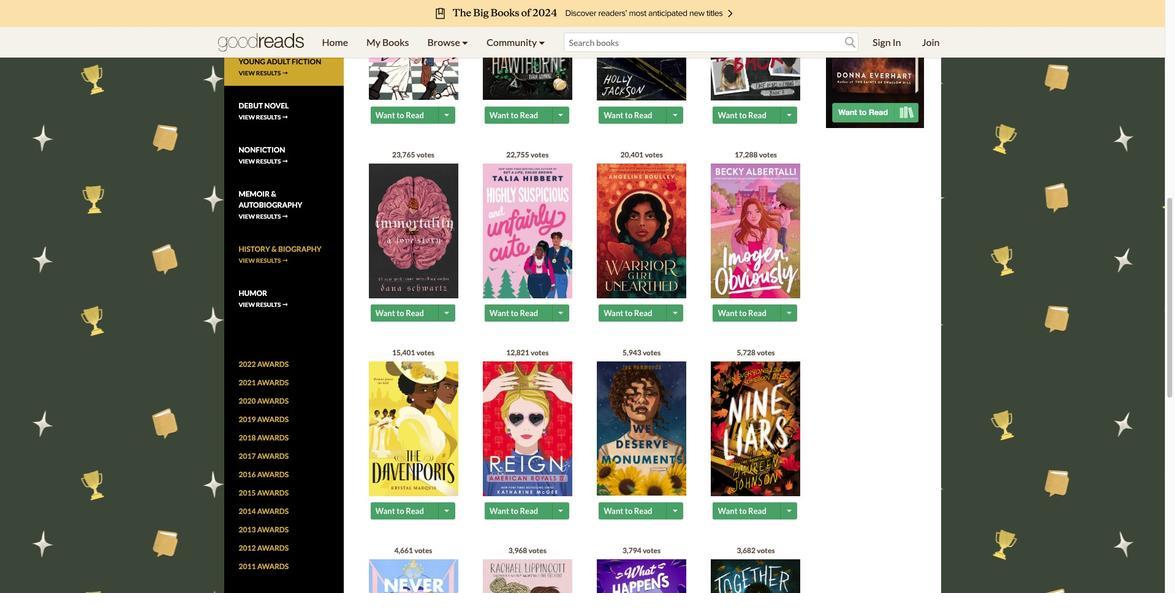Task type: locate. For each thing, give the bounding box(es) containing it.
awards down 2014 awards
[[257, 526, 289, 535]]

0 vertical spatial adult
[[267, 2, 291, 11]]

humor
[[239, 289, 267, 298]]

read up 20,401 votes
[[635, 110, 653, 120]]

to up 23,765 at the top left of the page
[[397, 110, 405, 120]]

view down debut
[[239, 114, 255, 121]]

awards for 2014 awards
[[257, 507, 289, 517]]

imogen, obviously by becky albertalli image
[[712, 163, 801, 299]]

2016
[[239, 471, 256, 480]]

debut
[[239, 101, 263, 111]]

menu
[[313, 27, 555, 58]]

to up 5,728
[[740, 308, 747, 318]]

adult up novel
[[267, 57, 291, 66]]

2 vertical spatial &
[[272, 245, 277, 254]]

want to read button up 3,682
[[714, 503, 783, 520]]

3,968
[[509, 546, 528, 555]]

awards for 2016 awards
[[257, 471, 289, 480]]

5 results from the top
[[256, 213, 281, 220]]

view down nonfiction
[[239, 158, 255, 165]]

2016 awards
[[239, 471, 289, 480]]

read for 'want to read' button above 20,401
[[635, 110, 653, 120]]

7 results from the top
[[256, 301, 281, 309]]

want to read up 15,401
[[376, 308, 424, 318]]

view inside young adult fantasy & science fiction view results →
[[239, 25, 255, 33]]

view down the history
[[239, 257, 255, 265]]

want up 12,821
[[490, 308, 510, 318]]

2 awards from the top
[[257, 379, 289, 388]]

11 awards from the top
[[257, 544, 289, 553]]

results inside young adult fantasy & science fiction view results →
[[256, 25, 281, 33]]

read for 'want to read' button over 15,401
[[406, 308, 424, 318]]

6 results from the top
[[256, 257, 281, 265]]

want
[[376, 110, 395, 120], [490, 110, 510, 120], [604, 110, 624, 120], [718, 110, 738, 120], [376, 308, 395, 318], [490, 308, 510, 318], [604, 308, 624, 318], [718, 308, 738, 318], [376, 506, 395, 516], [490, 506, 510, 516], [604, 506, 624, 516], [718, 506, 738, 516]]

0 vertical spatial fiction
[[270, 13, 300, 22]]

pride and prejudice and pittsburgh by rachael lippincott image
[[483, 560, 573, 594]]

want to read up 3,794
[[604, 506, 653, 516]]

3 view from the top
[[239, 114, 255, 121]]

→ inside memoir & autobiography view results →
[[282, 213, 288, 220]]

→ inside young adult fantasy & science fiction view results →
[[282, 25, 288, 33]]

5 view from the top
[[239, 213, 255, 220]]

read up 12,821 votes
[[520, 308, 539, 318]]

& inside "history & biography view results →"
[[272, 245, 277, 254]]

→ up novel
[[282, 70, 288, 77]]

join link
[[913, 27, 950, 58]]

to up the 3,968 on the bottom left of page
[[511, 506, 519, 516]]

view down science
[[239, 25, 255, 33]]

adult up science
[[267, 2, 291, 11]]

young up science
[[239, 2, 266, 11]]

to up 3,794
[[625, 506, 633, 516]]

22,755 votes
[[507, 150, 549, 159]]

want to read up 3,682
[[718, 506, 767, 516]]

votes right 22,755
[[531, 150, 549, 159]]

to for 'want to read' button on top of 12,821
[[511, 308, 519, 318]]

want to read button
[[371, 106, 440, 124], [485, 106, 554, 124], [599, 106, 669, 124], [714, 106, 783, 124], [371, 305, 440, 322], [485, 305, 554, 322], [599, 305, 669, 322], [714, 305, 783, 322], [371, 503, 440, 520], [485, 503, 554, 520], [599, 503, 669, 520], [714, 503, 783, 520]]

0 vertical spatial &
[[326, 2, 331, 11]]

6 view from the top
[[239, 257, 255, 265]]

read up the 3,794 votes
[[635, 506, 653, 516]]

want to read up 12,821
[[490, 308, 539, 318]]

2014 awards
[[239, 507, 289, 517]]

2 adult from the top
[[267, 57, 291, 66]]

&
[[326, 2, 331, 11], [271, 190, 276, 199], [272, 245, 277, 254]]

2019 awards link
[[239, 415, 289, 425]]

novel
[[265, 101, 289, 111]]

view inside "nonfiction view results →"
[[239, 158, 255, 165]]

fiction
[[270, 13, 300, 22], [292, 57, 321, 66]]

want up 20,401
[[604, 110, 624, 120]]

votes right 4,661
[[415, 546, 433, 555]]

2016 awards link
[[239, 471, 289, 480]]

→ down novel
[[282, 114, 288, 121]]

read for 'want to read' button on top of 3,794
[[635, 506, 653, 516]]

awards up 2017 awards link
[[257, 434, 289, 443]]

biography
[[278, 245, 322, 254]]

results inside debut novel view results →
[[256, 114, 281, 121]]

votes right 23,765 at the top left of the page
[[417, 150, 435, 159]]

3,682 votes
[[737, 546, 775, 555]]

5 awards from the top
[[257, 434, 289, 443]]

awards for 2019 awards
[[257, 415, 289, 425]]

→ inside "history & biography view results →"
[[282, 257, 288, 265]]

2 view from the top
[[239, 70, 255, 77]]

to for 'want to read' button over 15,401
[[397, 308, 405, 318]]

→ down autobiography
[[282, 213, 288, 220]]

view up debut
[[239, 70, 255, 77]]

2022
[[239, 360, 256, 369]]

1 vertical spatial &
[[271, 190, 276, 199]]

want to read button up 12,821
[[485, 305, 554, 322]]

adult inside young adult fantasy & science fiction view results →
[[267, 2, 291, 11]]

home
[[322, 36, 348, 48]]

awards for 2013 awards
[[257, 526, 289, 535]]

0 horizontal spatial ▾
[[462, 36, 469, 48]]

votes for 5,728 votes
[[758, 348, 775, 357]]

science
[[239, 13, 269, 22]]

→ inside humor view results →
[[282, 301, 288, 309]]

read for 'want to read' button above 23,765 at the top left of the page
[[406, 110, 424, 120]]

awards down 2016 awards
[[257, 489, 289, 498]]

want to read for 'want to read' button on top of 22,755
[[490, 110, 539, 120]]

fiction down the fantasy
[[270, 13, 300, 22]]

2 results from the top
[[256, 70, 281, 77]]

to up 5,943
[[625, 308, 633, 318]]

check & mate by ali hazelwood image
[[369, 0, 458, 100]]

→ down biography
[[282, 257, 288, 265]]

young inside young adult fiction view results →
[[239, 57, 266, 66]]

history
[[239, 245, 270, 254]]

→ down nonfiction
[[282, 158, 288, 165]]

7 view from the top
[[239, 301, 255, 309]]

1 view from the top
[[239, 25, 255, 33]]

0 vertical spatial young
[[239, 2, 266, 11]]

6 → from the top
[[282, 257, 288, 265]]

2012 awards
[[239, 544, 289, 553]]

15,401
[[392, 348, 415, 357]]

1 young from the top
[[239, 2, 266, 11]]

1 vertical spatial young
[[239, 57, 266, 66]]

read up 3,682 votes
[[749, 506, 767, 516]]

awards down 2021 awards link
[[257, 397, 289, 406]]

3 → from the top
[[282, 114, 288, 121]]

→ up young adult fiction view results →
[[282, 25, 288, 33]]

12,821
[[507, 348, 530, 357]]

five survive by holly  jackson image
[[597, 0, 687, 101]]

adult inside young adult fiction view results →
[[267, 57, 291, 66]]

young adult fantasy & science fiction view results →
[[239, 2, 331, 33]]

want to read button up 5,943
[[599, 305, 669, 322]]

browse ▾
[[428, 36, 469, 48]]

results down humor
[[256, 301, 281, 309]]

read up 5,728 votes
[[749, 308, 767, 318]]

results
[[256, 25, 281, 33], [256, 70, 281, 77], [256, 114, 281, 121], [256, 158, 281, 165], [256, 213, 281, 220], [256, 257, 281, 265], [256, 301, 281, 309]]

want up 15,401
[[376, 308, 395, 318]]

9 awards from the top
[[257, 507, 289, 517]]

to up 20,401
[[625, 110, 633, 120]]

want to read for 'want to read' button above 23,765 at the top left of the page
[[376, 110, 424, 120]]

to up 17,288
[[740, 110, 747, 120]]

5,943 votes
[[623, 348, 661, 357]]

want to read up 23,765 at the top left of the page
[[376, 110, 424, 120]]

want to read up 20,401
[[604, 110, 653, 120]]

& inside memoir & autobiography view results →
[[271, 190, 276, 199]]

results down nonfiction
[[256, 158, 281, 165]]

votes right 3,794
[[643, 546, 661, 555]]

to up 15,401
[[397, 308, 405, 318]]

23,765
[[392, 150, 415, 159]]

to up 22,755
[[511, 110, 519, 120]]

read up 4,661 votes
[[406, 506, 424, 516]]

young inside young adult fantasy & science fiction view results →
[[239, 2, 266, 11]]

votes right 5,728
[[758, 348, 775, 357]]

books
[[383, 36, 409, 48]]

3,794
[[623, 546, 642, 555]]

votes for 15,401 votes
[[417, 348, 435, 357]]

want to read button up 15,401
[[371, 305, 440, 322]]

want up 17,288
[[718, 110, 738, 120]]

2014 awards link
[[239, 507, 289, 517]]

1 vertical spatial fiction
[[292, 57, 321, 66]]

2012
[[239, 544, 256, 553]]

→ inside debut novel view results →
[[282, 114, 288, 121]]

want to read button up 4,661
[[371, 503, 440, 520]]

awards for 2022 awards
[[257, 360, 289, 369]]

1 → from the top
[[282, 25, 288, 33]]

read up 15,401 votes
[[406, 308, 424, 318]]

want to read button up 22,755
[[485, 106, 554, 124]]

8 awards from the top
[[257, 489, 289, 498]]

the davenports by krystal marquis image
[[369, 362, 458, 497]]

1 ▾ from the left
[[462, 36, 469, 48]]

view down memoir
[[239, 213, 255, 220]]

want to read up 4,661
[[376, 506, 424, 516]]

read up "17,288 votes"
[[749, 110, 767, 120]]

→ inside "nonfiction view results →"
[[282, 158, 288, 165]]

votes right the 3,968 on the bottom left of page
[[529, 546, 547, 555]]

votes right 3,682
[[758, 546, 775, 555]]

view inside humor view results →
[[239, 301, 255, 309]]

want to read button up 23,765 at the top left of the page
[[371, 106, 440, 124]]

debut novel view results →
[[239, 101, 289, 121]]

10 awards from the top
[[257, 526, 289, 535]]

23,765 votes
[[392, 150, 435, 159]]

▾ for community ▾
[[539, 36, 546, 48]]

adult
[[267, 2, 291, 11], [267, 57, 291, 66]]

want to read for 'want to read' button above 20,401
[[604, 110, 653, 120]]

results down novel
[[256, 114, 281, 121]]

the brothers hawthorne by jennifer lynn barnes image
[[483, 0, 573, 100]]

2 → from the top
[[282, 70, 288, 77]]

results up novel
[[256, 70, 281, 77]]

6 awards from the top
[[257, 452, 289, 461]]

▾ right browse
[[462, 36, 469, 48]]

4 awards from the top
[[257, 415, 289, 425]]

awards
[[257, 360, 289, 369], [257, 379, 289, 388], [257, 397, 289, 406], [257, 415, 289, 425], [257, 434, 289, 443], [257, 452, 289, 461], [257, 471, 289, 480], [257, 489, 289, 498], [257, 507, 289, 517], [257, 526, 289, 535], [257, 544, 289, 553], [257, 563, 289, 572]]

fiction inside young adult fantasy & science fiction view results →
[[270, 13, 300, 22]]

awards down 2013 awards
[[257, 544, 289, 553]]

Search books text field
[[564, 33, 859, 52]]

votes
[[417, 150, 435, 159], [531, 150, 549, 159], [645, 150, 663, 159], [760, 150, 778, 159], [417, 348, 435, 357], [531, 348, 549, 357], [643, 348, 661, 357], [758, 348, 775, 357], [415, 546, 433, 555], [529, 546, 547, 555], [643, 546, 661, 555], [758, 546, 775, 555]]

awards for 2020 awards
[[257, 397, 289, 406]]

results inside memoir & autobiography view results →
[[256, 213, 281, 220]]

want up 5,728
[[718, 308, 738, 318]]

& for memoir & autobiography
[[271, 190, 276, 199]]

votes for 3,968 votes
[[529, 546, 547, 555]]

read for 'want to read' button over 5,943
[[635, 308, 653, 318]]

4 → from the top
[[282, 158, 288, 165]]

2022 awards link
[[239, 360, 289, 369]]

to for 'want to read' button above 20,401
[[625, 110, 633, 120]]

home link
[[313, 27, 358, 58]]

read for 'want to read' button on top of 12,821
[[520, 308, 539, 318]]

2011 awards link
[[239, 563, 289, 572]]

nine liars by maureen johnson image
[[712, 362, 801, 497]]

awards up 2020 awards
[[257, 379, 289, 388]]

results down science
[[256, 25, 281, 33]]

view inside young adult fiction view results →
[[239, 70, 255, 77]]

awards up 2016 awards
[[257, 452, 289, 461]]

to up 3,682
[[740, 506, 747, 516]]

& for history & biography
[[272, 245, 277, 254]]

12 awards from the top
[[257, 563, 289, 572]]

results inside "history & biography view results →"
[[256, 257, 281, 265]]

to up 4,661
[[397, 506, 405, 516]]

2019
[[239, 415, 256, 425]]

want to read for 'want to read' button on top of 12,821
[[490, 308, 539, 318]]

1 vertical spatial adult
[[267, 57, 291, 66]]

in
[[893, 36, 902, 48]]

votes right 17,288
[[760, 150, 778, 159]]

1 horizontal spatial ▾
[[539, 36, 546, 48]]

read for 'want to read' button above 5,728
[[749, 308, 767, 318]]

5 → from the top
[[282, 213, 288, 220]]

community
[[487, 36, 537, 48]]

1 adult from the top
[[267, 2, 291, 11]]

2 young from the top
[[239, 57, 266, 66]]

read up 22,755 votes
[[520, 110, 539, 120]]

highly suspicious and unfairly cute by talia hibbert image
[[483, 163, 573, 299]]

7 awards from the top
[[257, 471, 289, 480]]

my
[[367, 36, 381, 48]]

read up 3,968 votes
[[520, 506, 539, 516]]

2020 awards link
[[239, 397, 289, 406]]

results down autobiography
[[256, 213, 281, 220]]

awards up 2013 awards
[[257, 507, 289, 517]]

2013 awards link
[[239, 526, 289, 535]]

3 results from the top
[[256, 114, 281, 121]]

want to read up 17,288
[[718, 110, 767, 120]]

& up autobiography
[[271, 190, 276, 199]]

2 ▾ from the left
[[539, 36, 546, 48]]

want to read up the 3,968 on the bottom left of page
[[490, 506, 539, 516]]

to for 'want to read' button above 17,288
[[740, 110, 747, 120]]

want to read
[[376, 110, 424, 120], [490, 110, 539, 120], [604, 110, 653, 120], [718, 110, 767, 120], [376, 308, 424, 318], [490, 308, 539, 318], [604, 308, 653, 318], [718, 308, 767, 318], [376, 506, 424, 516], [490, 506, 539, 516], [604, 506, 653, 516], [718, 506, 767, 516]]

votes for 20,401 votes
[[645, 150, 663, 159]]

read up 23,765 votes
[[406, 110, 424, 120]]

young adult fiction view results →
[[239, 57, 321, 77]]

2012 awards link
[[239, 544, 289, 553]]

3,682
[[737, 546, 756, 555]]

17,288 votes
[[735, 150, 778, 159]]

want to read up 5,728
[[718, 308, 767, 318]]

want to read up 22,755
[[490, 110, 539, 120]]

votes for 3,682 votes
[[758, 546, 775, 555]]

votes right 5,943
[[643, 348, 661, 357]]

4 results from the top
[[256, 158, 281, 165]]

2015 awards link
[[239, 489, 289, 498]]

1 results from the top
[[256, 25, 281, 33]]

2015
[[239, 489, 256, 498]]

read for 'want to read' button on top of 3,682
[[749, 506, 767, 516]]

menu containing home
[[313, 27, 555, 58]]

awards down 2020 awards
[[257, 415, 289, 425]]

1 awards from the top
[[257, 360, 289, 369]]

& right the history
[[272, 245, 277, 254]]

want to read up 5,943
[[604, 308, 653, 318]]

7 → from the top
[[282, 301, 288, 309]]

history & biography view results →
[[239, 245, 322, 265]]

fiction inside young adult fiction view results →
[[292, 57, 321, 66]]

want to read button up 20,401
[[599, 106, 669, 124]]

3 awards from the top
[[257, 397, 289, 406]]

4 view from the top
[[239, 158, 255, 165]]

results down the history
[[256, 257, 281, 265]]

view
[[239, 25, 255, 33], [239, 70, 255, 77], [239, 114, 255, 121], [239, 158, 255, 165], [239, 213, 255, 220], [239, 257, 255, 265], [239, 301, 255, 309]]

votes right 20,401
[[645, 150, 663, 159]]

▾ right community
[[539, 36, 546, 48]]

young
[[239, 2, 266, 11], [239, 57, 266, 66]]



Task type: describe. For each thing, give the bounding box(es) containing it.
to for 'want to read' button above 4,661
[[397, 506, 405, 516]]

community ▾ button
[[478, 27, 555, 58]]

want up 3,682
[[718, 506, 738, 516]]

results inside young adult fiction view results →
[[256, 70, 281, 77]]

20,401
[[621, 150, 644, 159]]

2013 awards
[[239, 526, 289, 535]]

to for 'want to read' button on top of the 3,968 on the bottom left of page
[[511, 506, 519, 516]]

read for 'want to read' button above 4,661
[[406, 506, 424, 516]]

want up 22,755
[[490, 110, 510, 120]]

2011
[[239, 563, 256, 572]]

the most anticipated books of 2024 image
[[92, 0, 1073, 27]]

to for 'want to read' button on top of 22,755
[[511, 110, 519, 120]]

memoir
[[239, 190, 270, 199]]

read for 'want to read' button on top of the 3,968 on the bottom left of page
[[520, 506, 539, 516]]

view inside "history & biography view results →"
[[239, 257, 255, 265]]

awards for 2011 awards
[[257, 563, 289, 572]]

nonfiction view results →
[[239, 146, 288, 165]]

humor view results →
[[239, 289, 288, 309]]

4,661
[[395, 546, 413, 555]]

votes for 23,765 votes
[[417, 150, 435, 159]]

immortality by dana schwartz image
[[369, 163, 458, 302]]

want to read for 'want to read' button over 5,943
[[604, 308, 653, 318]]

nonfiction
[[239, 146, 285, 155]]

▾ for browse ▾
[[462, 36, 469, 48]]

5,728 votes
[[737, 348, 775, 357]]

awards for 2018 awards
[[257, 434, 289, 443]]

sign
[[873, 36, 891, 48]]

community ▾
[[487, 36, 546, 48]]

my books
[[367, 36, 409, 48]]

22,755
[[507, 150, 530, 159]]

2014
[[239, 507, 256, 517]]

to for 'want to read' button on top of 3,794
[[625, 506, 633, 516]]

3,794 votes
[[623, 546, 661, 555]]

to for 'want to read' button above 5,728
[[740, 308, 747, 318]]

2017 awards link
[[239, 452, 289, 461]]

2011 awards
[[239, 563, 289, 572]]

browse
[[428, 36, 460, 48]]

one of us is back by karen m. mcmanus image
[[712, 0, 801, 100]]

2013
[[239, 526, 256, 535]]

& inside young adult fantasy & science fiction view results →
[[326, 2, 331, 11]]

want up 5,943
[[604, 308, 624, 318]]

2017 awards
[[239, 452, 289, 461]]

my books link
[[358, 27, 419, 58]]

memoir & autobiography view results →
[[239, 190, 303, 220]]

want to read for 'want to read' button above 4,661
[[376, 506, 424, 516]]

read for 'want to read' button above 17,288
[[749, 110, 767, 120]]

2021
[[239, 379, 256, 388]]

votes for 4,661 votes
[[415, 546, 433, 555]]

never ever getting back together by sophie gonzales image
[[369, 560, 458, 594]]

warrior girl unearthed by angeline boulley image
[[597, 163, 687, 299]]

2022 awards
[[239, 360, 289, 369]]

2020 awards
[[239, 397, 289, 406]]

2017
[[239, 452, 256, 461]]

adult for →
[[267, 57, 291, 66]]

votes for 22,755 votes
[[531, 150, 549, 159]]

Search for books to add to your shelves search field
[[564, 33, 859, 52]]

5,943
[[623, 348, 642, 357]]

to for 'want to read' button above 23,765 at the top left of the page
[[397, 110, 405, 120]]

want to read button up 17,288
[[714, 106, 783, 124]]

awards for 2017 awards
[[257, 452, 289, 461]]

want to read button up 5,728
[[714, 305, 783, 322]]

want up the 3,968 on the bottom left of page
[[490, 506, 510, 516]]

to for 'want to read' button on top of 3,682
[[740, 506, 747, 516]]

→ inside young adult fiction view results →
[[282, 70, 288, 77]]

view inside memoir & autobiography view results →
[[239, 213, 255, 220]]

browse ▾ button
[[419, 27, 478, 58]]

what happens after midnight by k.l. walther image
[[597, 560, 687, 594]]

want to read for 'want to read' button on top of the 3,968 on the bottom left of page
[[490, 506, 539, 516]]

2015 awards
[[239, 489, 289, 498]]

reign by katharine mcgee image
[[483, 362, 573, 498]]

results inside humor view results →
[[256, 301, 281, 309]]

sign in link
[[864, 27, 911, 58]]

fantasy
[[292, 2, 324, 11]]

awards for 2021 awards
[[257, 379, 289, 388]]

awards for 2012 awards
[[257, 544, 289, 553]]

5,728
[[737, 348, 756, 357]]

want up 23,765 at the top left of the page
[[376, 110, 395, 120]]

want to read for 'want to read' button above 17,288
[[718, 110, 767, 120]]

want up 3,794
[[604, 506, 624, 516]]

want to read for 'want to read' button over 15,401
[[376, 308, 424, 318]]

votes for 3,794 votes
[[643, 546, 661, 555]]

2018 awards link
[[239, 434, 289, 443]]

view inside debut novel view results →
[[239, 114, 255, 121]]

2021 awards link
[[239, 379, 289, 388]]

to for 'want to read' button over 5,943
[[625, 308, 633, 318]]

15,401 votes
[[392, 348, 435, 357]]

read for 'want to read' button on top of 22,755
[[520, 110, 539, 120]]

3,968 votes
[[509, 546, 547, 555]]

votes for 17,288 votes
[[760, 150, 778, 159]]

17,288
[[735, 150, 758, 159]]

want to read for 'want to read' button above 5,728
[[718, 308, 767, 318]]

young for science
[[239, 2, 266, 11]]

want to read button up the 3,968 on the bottom left of page
[[485, 503, 554, 520]]

join
[[923, 36, 940, 48]]

want to read for 'want to read' button on top of 3,794
[[604, 506, 653, 516]]

2021 awards
[[239, 379, 289, 388]]

awards for 2015 awards
[[257, 489, 289, 498]]

want to read button up 3,794
[[599, 503, 669, 520]]

young for results
[[239, 57, 266, 66]]

want to read for 'want to read' button on top of 3,682
[[718, 506, 767, 516]]

we deserve monuments by jas hammonds image
[[597, 362, 687, 496]]

sign in
[[873, 36, 902, 48]]

want up 4,661
[[376, 506, 395, 516]]

2019 awards
[[239, 415, 289, 425]]

2020
[[239, 397, 256, 406]]

together we rot by skyla arndt image
[[712, 560, 801, 594]]

advertisement element
[[826, 0, 924, 128]]

votes for 12,821 votes
[[531, 348, 549, 357]]

votes for 5,943 votes
[[643, 348, 661, 357]]

4,661 votes
[[395, 546, 433, 555]]

20,401 votes
[[621, 150, 663, 159]]

autobiography
[[239, 201, 303, 210]]

results inside "nonfiction view results →"
[[256, 158, 281, 165]]

adult for fiction
[[267, 2, 291, 11]]

2018
[[239, 434, 256, 443]]

12,821 votes
[[507, 348, 549, 357]]

2018 awards
[[239, 434, 289, 443]]



Task type: vqa. For each thing, say whether or not it's contained in the screenshot.
first ▾ from right
yes



